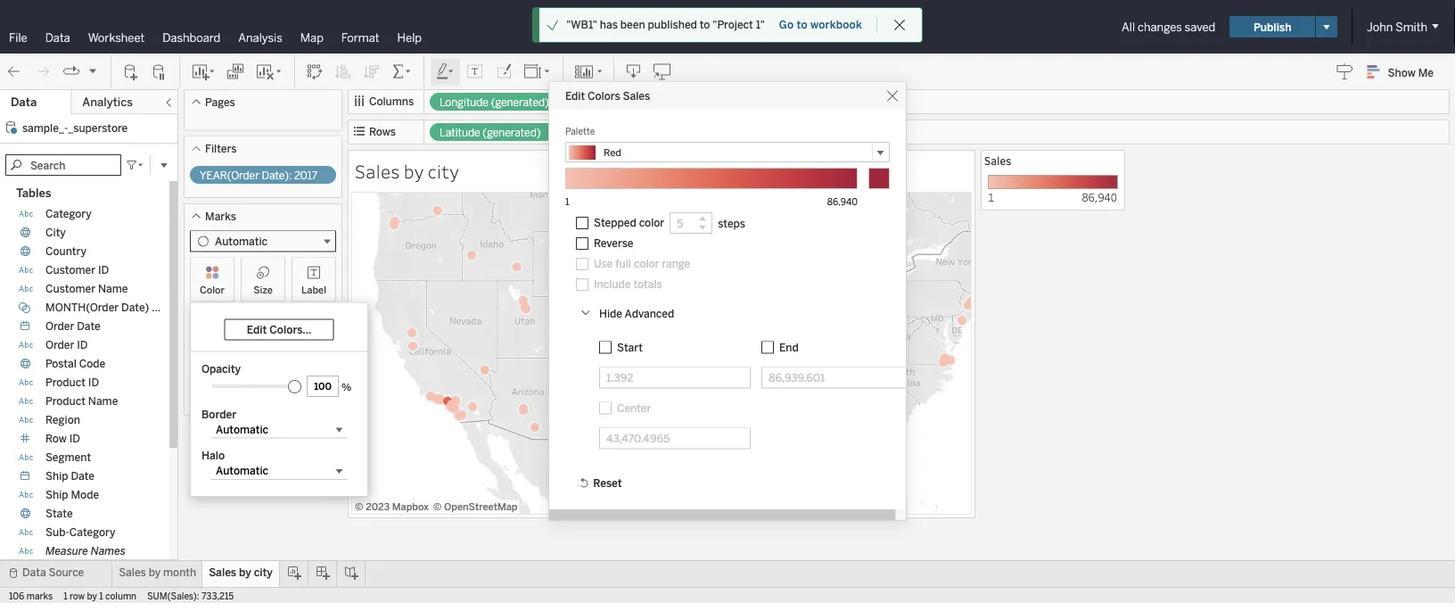 Task type: locate. For each thing, give the bounding box(es) containing it.
stepped color
[[594, 216, 665, 229]]

longitude
[[440, 96, 489, 109]]

undo image
[[5, 63, 23, 81]]

edit left colors...
[[247, 323, 267, 336]]

id for order id
[[77, 339, 88, 351]]

id down code
[[88, 376, 99, 389]]

1 horizontal spatial to
[[797, 18, 808, 31]]

"wb1" has been published to "project 1"
[[567, 18, 765, 31]]

_superstore
[[68, 121, 128, 134]]

city up country
[[45, 226, 66, 239]]

1 vertical spatial city
[[254, 566, 273, 579]]

1 horizontal spatial city
[[428, 159, 459, 183]]

draft
[[707, 20, 732, 33]]

totals image
[[392, 63, 413, 81]]

edit inside dialog
[[566, 89, 585, 102]]

published
[[648, 18, 697, 31]]

to left ""project"
[[700, 18, 710, 31]]

sales
[[623, 89, 650, 102], [985, 153, 1012, 168], [355, 159, 400, 183], [119, 566, 146, 579], [209, 566, 236, 579]]

Red field
[[566, 141, 890, 163]]

"wb1"
[[567, 18, 598, 31]]

id up "postal code"
[[77, 339, 88, 351]]

order up postal
[[45, 339, 74, 351]]

1 vertical spatial category
[[69, 526, 116, 539]]

2 ship from the top
[[45, 488, 68, 501]]

new worksheet image
[[191, 63, 216, 81]]

color up totals
[[634, 257, 660, 270]]

include
[[594, 277, 631, 290]]

by down the 'columns'
[[404, 159, 424, 183]]

edit for edit colors sales
[[566, 89, 585, 102]]

2 product from the top
[[45, 395, 86, 408]]

1 vertical spatial sales by city
[[209, 566, 273, 579]]

city down latitude
[[428, 159, 459, 183]]

name down product id
[[88, 395, 118, 408]]

edit colors... button
[[225, 319, 334, 340]]

1 horizontal spatial edit
[[566, 89, 585, 102]]

color right stepped
[[639, 216, 665, 229]]

color inside reverse use full color range include totals
[[634, 257, 660, 270]]

automatic
[[216, 423, 269, 436], [216, 464, 269, 477]]

(generated) down longitude (generated)
[[483, 126, 541, 139]]

region
[[45, 413, 80, 426]]

1 horizontal spatial ©
[[433, 501, 442, 513]]

code
[[79, 357, 105, 370]]

1 product from the top
[[45, 376, 86, 389]]

measure names
[[45, 545, 126, 558]]

1 vertical spatial (generated)
[[483, 126, 541, 139]]

2 to from the left
[[797, 18, 808, 31]]

0 horizontal spatial to
[[700, 18, 710, 31]]

0 vertical spatial city
[[45, 226, 66, 239]]

© 2023 mapbox © openstreetmap
[[355, 501, 518, 513]]

name for product name
[[88, 395, 118, 408]]

customer name
[[45, 282, 128, 295]]

1 customer from the top
[[45, 264, 96, 277]]

1 vertical spatial product
[[45, 395, 86, 408]]

red
[[604, 146, 622, 158]]

analysis
[[238, 30, 283, 45]]

customer for customer id
[[45, 264, 96, 277]]

1 vertical spatial ship
[[45, 488, 68, 501]]

0 vertical spatial product
[[45, 376, 86, 389]]

postal
[[45, 357, 77, 370]]

city right month
[[254, 566, 273, 579]]

2 customer from the top
[[45, 282, 96, 295]]

product down postal
[[45, 376, 86, 389]]

row
[[70, 591, 85, 601]]

edit colors...
[[247, 323, 312, 336]]

sort descending image
[[363, 63, 381, 81]]

automatic down halo
[[216, 464, 269, 477]]

to right go at the top right of page
[[797, 18, 808, 31]]

1 to from the left
[[700, 18, 710, 31]]

category up measure names
[[69, 526, 116, 539]]

sales by city up "733,215"
[[209, 566, 273, 579]]

been
[[621, 18, 646, 31]]

city up border on the left of the page
[[223, 386, 242, 399]]

None text field
[[670, 212, 713, 233], [599, 367, 751, 388], [762, 367, 913, 388], [670, 212, 713, 233], [599, 367, 751, 388], [762, 367, 913, 388]]

data
[[45, 30, 70, 45], [11, 95, 37, 109], [22, 566, 46, 579]]

(generated) down the format workbook icon
[[491, 96, 549, 109]]

ship for ship mode
[[45, 488, 68, 501]]

0 vertical spatial name
[[98, 282, 128, 295]]

order for order id
[[45, 339, 74, 351]]

publish
[[1254, 20, 1292, 33]]

column
[[105, 591, 137, 601]]

2 order from the top
[[45, 339, 74, 351]]

customer down country
[[45, 264, 96, 277]]

latitude
[[440, 126, 480, 139]]

sum(sales):
[[147, 591, 199, 601]]

john smith
[[1368, 20, 1428, 34]]

label
[[301, 284, 327, 296]]

0 horizontal spatial 86,940
[[828, 196, 858, 207]]

all changes saved
[[1122, 20, 1216, 34]]

1 vertical spatial edit
[[247, 323, 267, 336]]

longitude (generated)
[[440, 96, 549, 109]]

ship
[[45, 470, 68, 483], [45, 488, 68, 501]]

success image
[[547, 19, 559, 31]]

None text field
[[307, 376, 339, 397], [599, 427, 751, 449], [307, 376, 339, 397], [599, 427, 751, 449]]

1 vertical spatial date
[[71, 470, 95, 483]]

mapbox
[[392, 501, 429, 513]]

columns
[[369, 95, 414, 108]]

(generated)
[[491, 96, 549, 109], [483, 126, 541, 139]]

swap rows and columns image
[[306, 63, 324, 81]]

data up 106 marks
[[22, 566, 46, 579]]

sales by city down rows
[[355, 159, 459, 183]]

0 vertical spatial date
[[77, 320, 101, 333]]

city
[[45, 226, 66, 239], [223, 386, 242, 399]]

ship up state
[[45, 488, 68, 501]]

data up replay animation icon
[[45, 30, 70, 45]]

edit
[[566, 89, 585, 102], [247, 323, 267, 336]]

collapse image
[[163, 97, 174, 108]]

new data source image
[[122, 63, 140, 81]]

id
[[98, 264, 109, 277], [77, 339, 88, 351], [88, 376, 99, 389], [69, 432, 80, 445]]

0 vertical spatial automatic
[[216, 423, 269, 436]]

john
[[1368, 20, 1394, 34]]

end
[[780, 340, 799, 353]]

1 horizontal spatial city
[[223, 386, 242, 399]]

1 vertical spatial name
[[88, 395, 118, 408]]

color
[[639, 216, 665, 229], [634, 257, 660, 270]]

date):
[[262, 169, 292, 182]]

"wb1" has been published to "project 1" alert
[[567, 17, 765, 33]]

0 vertical spatial edit
[[566, 89, 585, 102]]

replay animation image
[[62, 63, 80, 81]]

1 order from the top
[[45, 320, 74, 333]]

product up region
[[45, 395, 86, 408]]

id right the row
[[69, 432, 80, 445]]

edit down show/hide cards 'image'
[[566, 89, 585, 102]]

© openstreetmap link
[[433, 501, 518, 513]]

name
[[98, 282, 128, 295], [88, 395, 118, 408]]

0 horizontal spatial edit
[[247, 323, 267, 336]]

edit inside button
[[247, 323, 267, 336]]

city
[[428, 159, 459, 183], [254, 566, 273, 579]]

by left month
[[149, 566, 161, 579]]

None range field
[[212, 377, 302, 388]]

0 horizontal spatial ©
[[355, 501, 364, 513]]

edit colors sales dialog
[[550, 83, 917, 520]]

1 horizontal spatial 86,940
[[1082, 190, 1118, 204]]

edit for edit colors...
[[247, 323, 267, 336]]

0 vertical spatial category
[[45, 207, 92, 220]]

product id
[[45, 376, 99, 389]]

data guide image
[[1337, 62, 1355, 80]]

1 vertical spatial order
[[45, 339, 74, 351]]

map element
[[351, 192, 971, 514]]

colors...
[[270, 323, 312, 336]]

id up customer name
[[98, 264, 109, 277]]

order
[[45, 320, 74, 333], [45, 339, 74, 351]]

totals
[[634, 277, 663, 290]]

1 inside edit colors sales dialog
[[566, 196, 570, 207]]

%
[[342, 381, 352, 393]]

© right mapbox
[[433, 501, 442, 513]]

date up mode
[[71, 470, 95, 483]]

stepped
[[594, 216, 637, 229]]

0 vertical spatial ship
[[45, 470, 68, 483]]

data source
[[22, 566, 84, 579]]

download image
[[625, 63, 643, 81]]

1 vertical spatial color
[[634, 257, 660, 270]]

order for order date
[[45, 320, 74, 333]]

© left 2023
[[355, 501, 364, 513]]

1 vertical spatial automatic
[[216, 464, 269, 477]]

1
[[988, 190, 995, 204], [566, 196, 570, 207], [63, 591, 67, 601], [99, 591, 103, 601]]

replay animation image
[[87, 65, 98, 76]]

latitude (generated)
[[440, 126, 541, 139]]

order up order id
[[45, 320, 74, 333]]

show/hide cards image
[[574, 63, 603, 81]]

data down undo icon
[[11, 95, 37, 109]]

0 horizontal spatial sales by city
[[209, 566, 273, 579]]

0 vertical spatial customer
[[45, 264, 96, 277]]

1 ship from the top
[[45, 470, 68, 483]]

by
[[404, 159, 424, 183], [149, 566, 161, 579], [239, 566, 251, 579], [87, 591, 97, 601]]

(generated) for latitude (generated)
[[483, 126, 541, 139]]

0 vertical spatial order
[[45, 320, 74, 333]]

map
[[300, 30, 324, 45]]

sales by city
[[355, 159, 459, 183], [209, 566, 273, 579]]

go to workbook link
[[779, 17, 863, 32]]

1 vertical spatial customer
[[45, 282, 96, 295]]

ship down segment
[[45, 470, 68, 483]]

customer down customer id
[[45, 282, 96, 295]]

state
[[45, 507, 73, 520]]

name up month(order date) set
[[98, 282, 128, 295]]

1 horizontal spatial sales by city
[[355, 159, 459, 183]]

2 vertical spatial data
[[22, 566, 46, 579]]

advanced
[[625, 306, 675, 319]]

date down month(order
[[77, 320, 101, 333]]

automatic down border on the left of the page
[[216, 423, 269, 436]]

customer for customer name
[[45, 282, 96, 295]]

0 vertical spatial (generated)
[[491, 96, 549, 109]]

product
[[45, 376, 86, 389], [45, 395, 86, 408]]

category up country
[[45, 207, 92, 220]]

start
[[617, 340, 643, 353]]

help
[[397, 30, 422, 45]]



Task type: vqa. For each thing, say whether or not it's contained in the screenshot.
the topmost Edit
yes



Task type: describe. For each thing, give the bounding box(es) containing it.
set
[[152, 301, 169, 314]]

sample_-_superstore
[[22, 121, 128, 134]]

format workbook image
[[495, 63, 513, 81]]

order id
[[45, 339, 88, 351]]

sub-category
[[45, 526, 116, 539]]

1 vertical spatial data
[[11, 95, 37, 109]]

1"
[[756, 18, 765, 31]]

1 row by 1 column
[[63, 591, 137, 601]]

border
[[202, 408, 237, 421]]

sales inside dialog
[[623, 89, 650, 102]]

me
[[1419, 66, 1434, 79]]

date)
[[121, 301, 149, 314]]

by right row
[[87, 591, 97, 601]]

mode
[[71, 488, 99, 501]]

rows
[[369, 125, 396, 138]]

0 vertical spatial sales by city
[[355, 159, 459, 183]]

hide advanced
[[599, 306, 675, 319]]

id for product id
[[88, 376, 99, 389]]

ship for ship date
[[45, 470, 68, 483]]

highlight image
[[435, 63, 456, 81]]

range
[[662, 257, 691, 270]]

106
[[9, 591, 24, 601]]

open and edit this workbook in tableau desktop image
[[654, 63, 672, 81]]

0 horizontal spatial city
[[254, 566, 273, 579]]

"project
[[713, 18, 754, 31]]

Search text field
[[5, 154, 121, 176]]

filters
[[205, 142, 237, 155]]

size
[[253, 284, 273, 296]]

2017
[[294, 169, 318, 182]]

reverse use full color range include totals
[[594, 236, 691, 290]]

sum(sales): 733,215
[[147, 591, 234, 601]]

2 © from the left
[[433, 501, 442, 513]]

1 automatic from the top
[[216, 423, 269, 436]]

center
[[617, 401, 652, 414]]

0 horizontal spatial city
[[45, 226, 66, 239]]

sample_-
[[22, 121, 68, 134]]

2 automatic from the top
[[216, 464, 269, 477]]

date for order date
[[77, 320, 101, 333]]

hide advanced button
[[576, 302, 678, 324]]

order date
[[45, 320, 101, 333]]

733,215
[[202, 591, 234, 601]]

product for product name
[[45, 395, 86, 408]]

month
[[163, 566, 196, 579]]

measure
[[45, 545, 88, 558]]

pages
[[205, 95, 235, 108]]

customer id
[[45, 264, 109, 277]]

go
[[779, 18, 794, 31]]

format
[[342, 30, 380, 45]]

saved
[[1185, 20, 1216, 34]]

detail
[[199, 334, 226, 346]]

country
[[45, 245, 86, 258]]

dashboard
[[163, 30, 221, 45]]

halo
[[202, 449, 225, 462]]

id for row id
[[69, 432, 80, 445]]

sort ascending image
[[335, 63, 352, 81]]

full
[[616, 257, 632, 270]]

product name
[[45, 395, 118, 408]]

sub-
[[45, 526, 69, 539]]

by right month
[[239, 566, 251, 579]]

source
[[49, 566, 84, 579]]

postal code
[[45, 357, 105, 370]]

to inside alert
[[700, 18, 710, 31]]

clear sheet image
[[255, 63, 284, 81]]

show me button
[[1360, 58, 1450, 86]]

changes
[[1138, 20, 1183, 34]]

sales by month
[[119, 566, 196, 579]]

product for product id
[[45, 376, 86, 389]]

name for customer name
[[98, 282, 128, 295]]

© 2023 mapbox link
[[355, 501, 429, 513]]

edit colors sales
[[566, 89, 650, 102]]

steps
[[718, 216, 746, 229]]

file
[[9, 30, 27, 45]]

has
[[600, 18, 618, 31]]

tooltip
[[247, 334, 279, 346]]

all
[[1122, 20, 1136, 34]]

pause auto updates image
[[151, 63, 169, 81]]

worksheet
[[88, 30, 145, 45]]

duplicate image
[[227, 63, 244, 81]]

id for customer id
[[98, 264, 109, 277]]

redo image
[[34, 63, 52, 81]]

wb1
[[747, 18, 777, 35]]

month(order
[[45, 301, 119, 314]]

86,940 inside edit colors sales dialog
[[828, 196, 858, 207]]

sum(sales)
[[223, 366, 281, 379]]

ship mode
[[45, 488, 99, 501]]

analytics
[[82, 95, 133, 109]]

tables
[[16, 186, 51, 200]]

fit image
[[524, 63, 552, 81]]

show me
[[1389, 66, 1434, 79]]

date for ship date
[[71, 470, 95, 483]]

show mark labels image
[[467, 63, 484, 81]]

0 vertical spatial data
[[45, 30, 70, 45]]

2023
[[366, 501, 390, 513]]

row
[[45, 432, 67, 445]]

(generated) for longitude (generated)
[[491, 96, 549, 109]]

smith
[[1396, 20, 1428, 34]]

use
[[594, 257, 613, 270]]

0 vertical spatial color
[[639, 216, 665, 229]]

1 vertical spatial city
[[223, 386, 242, 399]]

hide
[[599, 306, 623, 319]]

red button
[[566, 141, 890, 163]]

month(order date) set
[[45, 301, 169, 314]]

marks
[[27, 591, 53, 601]]

year(order
[[200, 169, 260, 182]]

names
[[91, 545, 126, 558]]

colors
[[588, 89, 621, 102]]

marks
[[205, 210, 236, 223]]

marks. press enter to open the view data window.. use arrow keys to navigate data visualization elements. image
[[351, 192, 972, 515]]

1 © from the left
[[355, 501, 364, 513]]

reverse
[[594, 236, 634, 249]]

palette
[[566, 125, 595, 136]]

0 vertical spatial city
[[428, 159, 459, 183]]

ship date
[[45, 470, 95, 483]]



